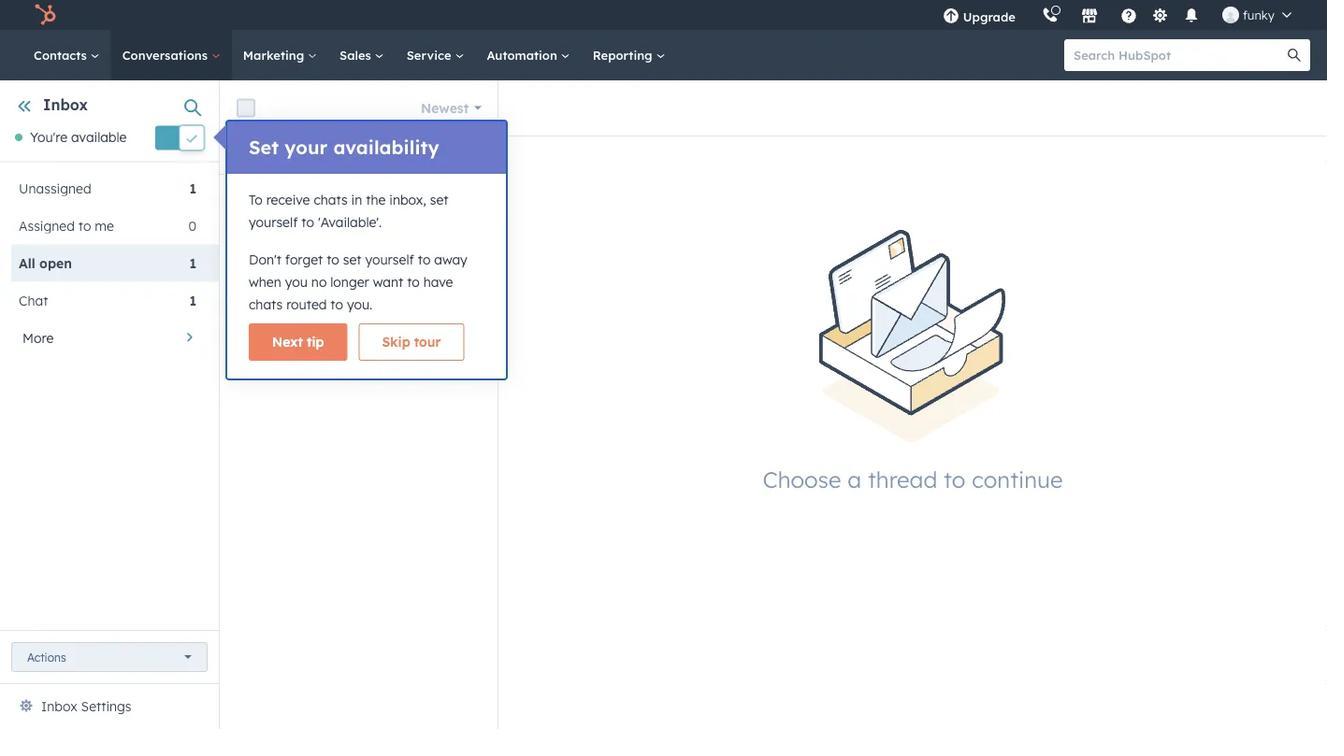Task type: vqa. For each thing, say whether or not it's contained in the screenshot.
'AUTOMATION'
yes



Task type: describe. For each thing, give the bounding box(es) containing it.
to up no
[[327, 252, 339, 268]]

marketplaces button
[[1070, 0, 1109, 30]]

assigned
[[19, 217, 75, 234]]

no conversations
[[305, 147, 413, 163]]

automation
[[487, 47, 561, 63]]

upgrade image
[[942, 8, 959, 25]]

you
[[285, 274, 308, 290]]

skip tour button
[[359, 324, 464, 361]]

settings link
[[1148, 5, 1172, 25]]

continue
[[972, 465, 1063, 493]]

inbox for inbox
[[43, 95, 88, 114]]

actions
[[27, 650, 66, 664]]

reporting link
[[581, 30, 677, 80]]

service
[[406, 47, 455, 63]]

notifications image
[[1183, 8, 1200, 25]]

funky button
[[1211, 0, 1303, 30]]

tip
[[307, 334, 324, 350]]

help image
[[1120, 8, 1137, 25]]

next tip button
[[249, 324, 347, 361]]

you're available image
[[15, 134, 22, 141]]

routed
[[286, 296, 327, 313]]

marketing link
[[232, 30, 328, 80]]

to receive chats in the inbox, set yourself to 'available'.
[[249, 192, 448, 231]]

conversations
[[327, 147, 413, 163]]

next tip
[[272, 334, 324, 350]]

when
[[249, 274, 281, 290]]

notifications button
[[1175, 0, 1207, 30]]

hubspot image
[[34, 4, 56, 26]]

a
[[848, 465, 861, 493]]

search button
[[1278, 39, 1310, 71]]

service link
[[395, 30, 475, 80]]

longer
[[330, 274, 369, 290]]

menu containing funky
[[929, 0, 1305, 30]]

inbox settings
[[41, 699, 131, 715]]

choose
[[763, 465, 841, 493]]

settings
[[81, 699, 131, 715]]

chats inside 'don't forget to set yourself to away when you no longer want to have chats routed to you.'
[[249, 296, 283, 313]]

you're
[[30, 129, 67, 146]]

you.
[[347, 296, 372, 313]]

set
[[249, 136, 279, 159]]

to left you.
[[330, 296, 343, 313]]

conversations
[[122, 47, 211, 63]]

contacts link
[[22, 30, 111, 80]]

no
[[305, 147, 323, 163]]

sales link
[[328, 30, 395, 80]]

1 for chat
[[189, 292, 196, 308]]

away
[[434, 252, 467, 268]]

upgrade
[[963, 9, 1016, 24]]

inbox,
[[389, 192, 426, 208]]

hubspot link
[[22, 4, 70, 26]]

contacts
[[34, 47, 90, 63]]

inbox settings link
[[41, 696, 131, 718]]

search image
[[1288, 49, 1301, 62]]

set your availability
[[249, 136, 439, 159]]

yourself inside the to receive chats in the inbox, set yourself to 'available'.
[[249, 214, 298, 231]]



Task type: locate. For each thing, give the bounding box(es) containing it.
choose a thread to continue
[[763, 465, 1063, 493]]

1 horizontal spatial chats
[[314, 192, 348, 208]]

1 vertical spatial 1
[[189, 255, 196, 271]]

actions button
[[11, 642, 208, 672]]

set right inbox,
[[430, 192, 448, 208]]

unassigned
[[19, 180, 91, 196]]

to up have
[[418, 252, 431, 268]]

0
[[188, 217, 196, 234]]

chats left in
[[314, 192, 348, 208]]

receive
[[266, 192, 310, 208]]

settings image
[[1152, 8, 1168, 25]]

1 horizontal spatial yourself
[[365, 252, 414, 268]]

inbox up you're available
[[43, 95, 88, 114]]

1 vertical spatial set
[[343, 252, 361, 268]]

1 for unassigned
[[189, 180, 196, 196]]

0 vertical spatial yourself
[[249, 214, 298, 231]]

all open
[[19, 255, 72, 271]]

skip
[[382, 334, 410, 350]]

1 vertical spatial inbox
[[41, 699, 77, 715]]

0 vertical spatial inbox
[[43, 95, 88, 114]]

inbox
[[43, 95, 88, 114], [41, 699, 77, 715]]

newest button
[[409, 89, 494, 127]]

no
[[311, 274, 327, 290]]

set up longer
[[343, 252, 361, 268]]

reporting
[[593, 47, 656, 63]]

1 horizontal spatial set
[[430, 192, 448, 208]]

funky town image
[[1222, 7, 1239, 23]]

chats inside the to receive chats in the inbox, set yourself to 'available'.
[[314, 192, 348, 208]]

more
[[22, 330, 54, 346]]

chats down when
[[249, 296, 283, 313]]

thread
[[868, 465, 937, 493]]

choose a thread to continue main content
[[220, 80, 1327, 729]]

to inside the to receive chats in the inbox, set yourself to 'available'.
[[301, 214, 314, 231]]

chats
[[314, 192, 348, 208], [249, 296, 283, 313]]

0 vertical spatial 1
[[189, 180, 196, 196]]

newest
[[421, 100, 469, 116]]

calling icon image
[[1042, 7, 1059, 24]]

1 for all open
[[189, 255, 196, 271]]

funky
[[1243, 7, 1275, 22]]

marketing
[[243, 47, 308, 63]]

in
[[351, 192, 362, 208]]

yourself down receive
[[249, 214, 298, 231]]

0 horizontal spatial yourself
[[249, 214, 298, 231]]

calling icon button
[[1034, 3, 1066, 27]]

2 1 from the top
[[189, 255, 196, 271]]

marketplaces image
[[1081, 8, 1098, 25]]

all
[[19, 255, 35, 271]]

don't
[[249, 252, 281, 268]]

the
[[366, 192, 386, 208]]

menu
[[929, 0, 1305, 30]]

set inside the to receive chats in the inbox, set yourself to 'available'.
[[430, 192, 448, 208]]

available
[[71, 129, 127, 146]]

availability
[[333, 136, 439, 159]]

to right thread
[[944, 465, 966, 493]]

yourself inside 'don't forget to set yourself to away when you no longer want to have chats routed to you.'
[[365, 252, 414, 268]]

have
[[423, 274, 453, 290]]

me
[[95, 217, 114, 234]]

3 1 from the top
[[189, 292, 196, 308]]

0 vertical spatial set
[[430, 192, 448, 208]]

chat
[[19, 292, 48, 308]]

0 horizontal spatial set
[[343, 252, 361, 268]]

0 vertical spatial chats
[[314, 192, 348, 208]]

to left have
[[407, 274, 420, 290]]

don't forget to set yourself to away when you no longer want to have chats routed to you.
[[249, 252, 467, 313]]

1
[[189, 180, 196, 196], [189, 255, 196, 271], [189, 292, 196, 308]]

to
[[301, 214, 314, 231], [78, 217, 91, 234], [327, 252, 339, 268], [418, 252, 431, 268], [407, 274, 420, 290], [330, 296, 343, 313], [944, 465, 966, 493]]

2 vertical spatial 1
[[189, 292, 196, 308]]

yourself up "want"
[[365, 252, 414, 268]]

your
[[285, 136, 328, 159]]

inbox left 'settings'
[[41, 699, 77, 715]]

want
[[373, 274, 403, 290]]

'available'.
[[318, 214, 382, 231]]

to down receive
[[301, 214, 314, 231]]

assigned to me
[[19, 217, 114, 234]]

to
[[249, 192, 263, 208]]

conversations link
[[111, 30, 232, 80]]

set
[[430, 192, 448, 208], [343, 252, 361, 268]]

automation link
[[475, 30, 581, 80]]

1 1 from the top
[[189, 180, 196, 196]]

you're available
[[30, 129, 127, 146]]

inbox for inbox settings
[[41, 699, 77, 715]]

to inside main content
[[944, 465, 966, 493]]

open
[[39, 255, 72, 271]]

yourself
[[249, 214, 298, 231], [365, 252, 414, 268]]

to left me
[[78, 217, 91, 234]]

tour
[[414, 334, 441, 350]]

forget
[[285, 252, 323, 268]]

set inside 'don't forget to set yourself to away when you no longer want to have chats routed to you.'
[[343, 252, 361, 268]]

sales
[[340, 47, 375, 63]]

next
[[272, 334, 303, 350]]

help button
[[1113, 0, 1145, 30]]

1 vertical spatial yourself
[[365, 252, 414, 268]]

skip tour
[[382, 334, 441, 350]]

0 horizontal spatial chats
[[249, 296, 283, 313]]

Search HubSpot search field
[[1064, 39, 1293, 71]]

1 vertical spatial chats
[[249, 296, 283, 313]]



